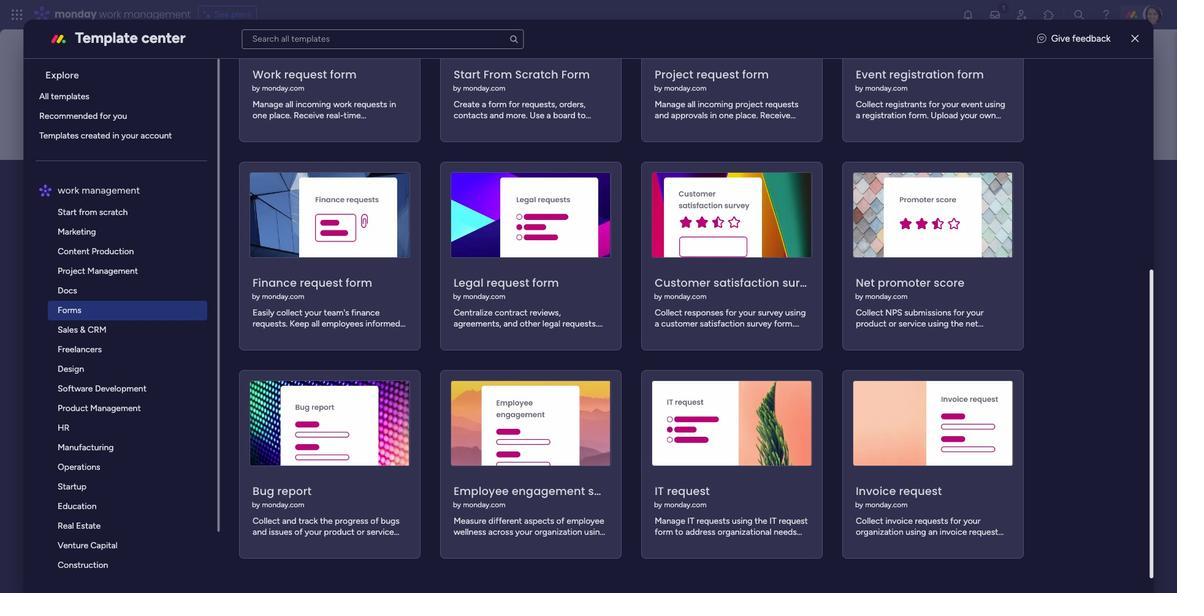 Task type: vqa. For each thing, say whether or not it's contained in the screenshot.
Template center
yes



Task type: describe. For each thing, give the bounding box(es) containing it.
employee engagement survey by monday.com
[[454, 484, 626, 509]]

easily collect your team's finance requests. keep all employees informed by tracking statuses, updates, and more.
[[253, 308, 407, 340]]

1 vertical spatial boards
[[125, 272, 159, 286]]

feedback
[[1073, 33, 1111, 44]]

have
[[89, 272, 113, 286]]

monday.com inside employee engagement survey by monday.com
[[463, 501, 506, 509]]

monday
[[55, 7, 97, 21]]

monday.com inside net promoter score by monday.com
[[866, 292, 908, 301]]

finance
[[352, 308, 380, 318]]

by inside work request form by monday.com
[[252, 84, 260, 92]]

employees
[[322, 319, 364, 329]]

informed
[[366, 319, 401, 329]]

bug report by monday.com
[[252, 484, 312, 509]]

by inside net promoter score by monday.com
[[856, 292, 864, 301]]

you
[[68, 272, 87, 286]]

recent boards
[[69, 238, 133, 250]]

report
[[278, 484, 312, 499]]

new workspace
[[144, 164, 299, 192]]

score
[[934, 275, 965, 290]]

give
[[1052, 33, 1071, 44]]

1 image
[[999, 1, 1010, 14]]

easily
[[253, 308, 275, 318]]

all
[[40, 91, 49, 102]]

start for from
[[454, 67, 481, 82]]

give feedback link
[[1038, 32, 1111, 46]]

start from scratch
[[58, 207, 128, 218]]

project management
[[58, 266, 138, 277]]

by inside invoice request by monday.com
[[856, 501, 864, 509]]

by inside customer satisfaction survey by monday.com
[[655, 292, 663, 301]]

management inside list box
[[82, 185, 140, 196]]

monday.com inside start from scratch form by monday.com
[[463, 84, 506, 92]]

recent
[[69, 238, 100, 250]]

updates,
[[334, 330, 367, 340]]

notifications image
[[962, 9, 975, 21]]

give feedback
[[1052, 33, 1111, 44]]

monday.com inside work request form by monday.com
[[262, 84, 305, 92]]

management for project management
[[88, 266, 138, 277]]

request for project
[[697, 67, 740, 82]]

by inside event registration form by monday.com
[[856, 84, 864, 92]]

request for invoice
[[900, 484, 943, 499]]

your inside easily collect your team's finance requests. keep all employees informed by tracking statuses, updates, and more.
[[305, 308, 322, 318]]

monday.com inside the bug report by monday.com
[[262, 501, 305, 509]]

templates
[[40, 131, 79, 141]]

work request form by monday.com
[[252, 67, 357, 92]]

form for project request form
[[743, 67, 770, 82]]

see plans
[[215, 9, 252, 20]]

content
[[58, 247, 90, 257]]

net promoter score by monday.com
[[856, 275, 965, 301]]

monday.com inside legal request form by monday.com
[[463, 292, 506, 301]]

project for request
[[655, 67, 694, 82]]

start from scratch form by monday.com
[[454, 67, 591, 92]]

event registration form by monday.com
[[856, 67, 985, 92]]

work management templates element
[[36, 203, 217, 594]]

by inside project request form by monday.com
[[655, 84, 663, 92]]

form for event registration form
[[958, 67, 985, 82]]

invoice request by monday.com
[[856, 484, 943, 509]]

template center
[[75, 29, 186, 46]]

more.
[[386, 330, 407, 340]]

add for add
[[142, 194, 160, 205]]

1 vertical spatial in
[[162, 272, 171, 286]]

legal
[[454, 275, 484, 290]]

net
[[857, 275, 876, 290]]

form for finance request form
[[346, 275, 373, 290]]

engagement
[[512, 484, 586, 499]]

work management
[[58, 185, 140, 196]]

template
[[75, 29, 138, 46]]

survey for employee engagement survey
[[589, 484, 626, 499]]

scratch
[[100, 207, 128, 218]]

by inside easily collect your team's finance requests. keep all employees informed by tracking statuses, updates, and more.
[[253, 330, 262, 340]]

your inside explore element
[[122, 131, 139, 141]]

description
[[204, 194, 247, 205]]

monday.com inside the it request by monday.com
[[665, 501, 707, 509]]

form for work request form
[[330, 67, 357, 82]]

see
[[215, 9, 229, 20]]

by inside start from scratch form by monday.com
[[454, 84, 462, 92]]

venture capital
[[58, 541, 118, 551]]

add from templates button
[[68, 297, 176, 322]]

request for work
[[285, 67, 328, 82]]

by inside the it request by monday.com
[[655, 501, 663, 509]]

add for add from templates
[[78, 304, 96, 315]]

docs
[[58, 286, 77, 296]]

it
[[655, 484, 665, 499]]

production
[[92, 247, 134, 257]]

0
[[115, 272, 123, 286]]

for
[[100, 111, 111, 121]]

venture
[[58, 541, 89, 551]]

permissions
[[203, 238, 255, 250]]

form for legal request form
[[533, 275, 560, 290]]

design
[[58, 364, 84, 375]]

tracking
[[265, 330, 296, 340]]

construction
[[58, 561, 108, 571]]

customer
[[655, 275, 711, 290]]

0 vertical spatial boards
[[102, 238, 133, 250]]

explore element
[[36, 87, 217, 146]]

add from templates
[[78, 304, 166, 315]]

templates created in your account
[[40, 131, 172, 141]]

explore heading
[[36, 59, 217, 87]]

select product image
[[11, 9, 23, 21]]

you
[[113, 111, 127, 121]]

survey for customer satisfaction survey
[[783, 275, 820, 290]]

statuses,
[[298, 330, 332, 340]]

operations
[[58, 462, 101, 473]]

forms
[[58, 305, 82, 316]]

capital
[[91, 541, 118, 551]]

sales
[[58, 325, 78, 336]]

finance request form by monday.com
[[252, 275, 373, 301]]

you have 0 boards in this workspace
[[68, 272, 247, 286]]

product management
[[58, 404, 141, 414]]



Task type: locate. For each thing, give the bounding box(es) containing it.
from inside button
[[98, 304, 119, 315]]

list box
[[28, 59, 220, 594]]

form
[[330, 67, 357, 82], [743, 67, 770, 82], [958, 67, 985, 82], [346, 275, 373, 290], [533, 275, 560, 290]]

request inside the finance request form by monday.com
[[300, 275, 343, 290]]

1 vertical spatial management
[[82, 185, 140, 196]]

request inside work request form by monday.com
[[285, 67, 328, 82]]

requests.
[[253, 319, 288, 329]]

0 vertical spatial add
[[142, 194, 160, 205]]

your up all
[[305, 308, 322, 318]]

content production
[[58, 247, 134, 257]]

james peterson image
[[1143, 5, 1163, 25]]

survey inside customer satisfaction survey by monday.com
[[783, 275, 820, 290]]

survey left it
[[589, 484, 626, 499]]

invoice
[[857, 484, 897, 499]]

0 horizontal spatial add
[[78, 304, 96, 315]]

finance
[[253, 275, 297, 290]]

recommended
[[40, 111, 98, 121]]

1 vertical spatial management
[[91, 404, 141, 414]]

work up start from scratch
[[58, 185, 80, 196]]

boards
[[102, 238, 133, 250], [125, 272, 159, 286]]

recommended for you
[[40, 111, 127, 121]]

1 horizontal spatial start
[[454, 67, 481, 82]]

promoter
[[879, 275, 931, 290]]

0 horizontal spatial in
[[113, 131, 120, 141]]

in inside explore element
[[113, 131, 120, 141]]

0 horizontal spatial work
[[58, 185, 80, 196]]

0 horizontal spatial project
[[58, 266, 86, 277]]

monday work management
[[55, 7, 191, 21]]

1 vertical spatial start
[[58, 207, 77, 218]]

from for start
[[79, 207, 97, 218]]

0 horizontal spatial your
[[122, 131, 139, 141]]

start up marketing
[[58, 207, 77, 218]]

close image
[[1132, 34, 1139, 44]]

product
[[58, 404, 88, 414]]

satisfaction
[[714, 275, 780, 290]]

project inside "work management templates" element
[[58, 266, 86, 277]]

1 horizontal spatial project
[[655, 67, 694, 82]]

account
[[141, 131, 172, 141]]

monday.com
[[262, 84, 305, 92], [463, 84, 506, 92], [665, 84, 707, 92], [866, 84, 908, 92], [262, 292, 305, 301], [463, 292, 506, 301], [665, 292, 707, 301], [866, 292, 908, 301], [262, 501, 305, 509], [463, 501, 506, 509], [665, 501, 707, 509], [866, 501, 908, 509]]

help image
[[1100, 9, 1113, 21]]

1 vertical spatial your
[[305, 308, 322, 318]]

work up template
[[99, 7, 121, 21]]

1 vertical spatial work
[[58, 185, 80, 196]]

development
[[95, 384, 147, 394]]

by inside the finance request form by monday.com
[[252, 292, 260, 301]]

monday.com inside customer satisfaction survey by monday.com
[[665, 292, 707, 301]]

management down development
[[91, 404, 141, 414]]

see plans button
[[198, 6, 257, 24]]

0 vertical spatial templates
[[51, 91, 90, 102]]

0 vertical spatial management
[[88, 266, 138, 277]]

by inside the bug report by monday.com
[[252, 501, 260, 509]]

templates up recommended
[[51, 91, 90, 102]]

in down 'you'
[[113, 131, 120, 141]]

1 vertical spatial templates
[[122, 304, 166, 315]]

1 horizontal spatial in
[[162, 272, 171, 286]]

all
[[312, 319, 320, 329]]

boards right 0
[[125, 272, 159, 286]]

0 horizontal spatial from
[[79, 207, 97, 218]]

bug
[[253, 484, 275, 499]]

start for from
[[58, 207, 77, 218]]

sales & crm
[[58, 325, 107, 336]]

crm
[[88, 325, 107, 336]]

management up center
[[124, 7, 191, 21]]

by inside employee engagement survey by monday.com
[[454, 501, 462, 509]]

1 horizontal spatial your
[[305, 308, 322, 318]]

form inside event registration form by monday.com
[[958, 67, 985, 82]]

estate
[[76, 521, 101, 532]]

real
[[58, 521, 74, 532]]

request for finance
[[300, 275, 343, 290]]

your down 'you'
[[122, 131, 139, 141]]

list box containing explore
[[28, 59, 220, 594]]

management
[[88, 266, 138, 277], [91, 404, 141, 414]]

0 vertical spatial start
[[454, 67, 481, 82]]

workspace
[[190, 164, 299, 192]]

1 vertical spatial add
[[78, 304, 96, 315]]

software
[[58, 384, 93, 394]]

by inside legal request form by monday.com
[[454, 292, 462, 301]]

by
[[252, 84, 260, 92], [454, 84, 462, 92], [655, 84, 663, 92], [856, 84, 864, 92], [252, 292, 260, 301], [454, 292, 462, 301], [655, 292, 663, 301], [856, 292, 864, 301], [253, 330, 262, 340], [252, 501, 260, 509], [454, 501, 462, 509], [655, 501, 663, 509], [856, 501, 864, 509]]

add inside button
[[78, 304, 96, 315]]

1 horizontal spatial from
[[98, 304, 119, 315]]

center
[[141, 29, 186, 46]]

survey right satisfaction
[[783, 275, 820, 290]]

and
[[369, 330, 384, 340]]

explore
[[46, 69, 79, 81]]

form inside project request form by monday.com
[[743, 67, 770, 82]]

hr
[[58, 423, 70, 434]]

from inside "work management templates" element
[[79, 207, 97, 218]]

1 horizontal spatial add
[[142, 194, 160, 205]]

request inside the it request by monday.com
[[668, 484, 710, 499]]

0 vertical spatial in
[[113, 131, 120, 141]]

management up scratch
[[82, 185, 140, 196]]

customer satisfaction survey by monday.com
[[655, 275, 820, 301]]

in
[[113, 131, 120, 141], [162, 272, 171, 286]]

monday.com inside the finance request form by monday.com
[[262, 292, 305, 301]]

in left this
[[162, 272, 171, 286]]

monday.com inside project request form by monday.com
[[665, 84, 707, 92]]

search image
[[509, 34, 519, 44]]

employee
[[454, 484, 509, 499]]

monday.com inside event registration form by monday.com
[[866, 84, 908, 92]]

request inside project request form by monday.com
[[697, 67, 740, 82]]

your
[[122, 131, 139, 141], [305, 308, 322, 318]]

1 horizontal spatial templates
[[122, 304, 166, 315]]

start inside start from scratch form by monday.com
[[454, 67, 481, 82]]

collect
[[277, 308, 303, 318]]

1 vertical spatial project
[[58, 266, 86, 277]]

0 vertical spatial project
[[655, 67, 694, 82]]

from up marketing
[[79, 207, 97, 218]]

project for management
[[58, 266, 86, 277]]

monday.com inside invoice request by monday.com
[[866, 501, 908, 509]]

1 vertical spatial survey
[[589, 484, 626, 499]]

0 horizontal spatial start
[[58, 207, 77, 218]]

0 vertical spatial your
[[122, 131, 139, 141]]

management for product management
[[91, 404, 141, 414]]

work
[[99, 7, 121, 21], [58, 185, 80, 196]]

1 vertical spatial from
[[98, 304, 119, 315]]

management
[[124, 7, 191, 21], [82, 185, 140, 196]]

start inside "work management templates" element
[[58, 207, 77, 218]]

education
[[58, 502, 97, 512]]

0 vertical spatial from
[[79, 207, 97, 218]]

survey inside employee engagement survey by monday.com
[[589, 484, 626, 499]]

request for it
[[668, 484, 710, 499]]

0 horizontal spatial survey
[[589, 484, 626, 499]]

apps image
[[1043, 9, 1056, 21]]

0 vertical spatial survey
[[783, 275, 820, 290]]

add down new
[[142, 194, 160, 205]]

this
[[173, 272, 191, 286]]

start left the from
[[454, 67, 481, 82]]

it request by monday.com
[[655, 484, 710, 509]]

project inside project request form by monday.com
[[655, 67, 694, 82]]

boards down scratch
[[102, 238, 133, 250]]

None search field
[[242, 29, 524, 49]]

form inside the finance request form by monday.com
[[346, 275, 373, 290]]

templates inside button
[[122, 304, 166, 315]]

created
[[81, 131, 111, 141]]

request inside legal request form by monday.com
[[487, 275, 530, 290]]

1 horizontal spatial work
[[99, 7, 121, 21]]

registration
[[890, 67, 955, 82]]

inbox image
[[989, 9, 1002, 21]]

start
[[454, 67, 481, 82], [58, 207, 77, 218]]

team's
[[324, 308, 350, 318]]

request inside invoice request by monday.com
[[900, 484, 943, 499]]

from up "crm"
[[98, 304, 119, 315]]

search everything image
[[1073, 9, 1086, 21]]

plans
[[231, 9, 252, 20]]

from for add
[[98, 304, 119, 315]]

form inside legal request form by monday.com
[[533, 275, 560, 290]]

real estate
[[58, 521, 101, 532]]

marketing
[[58, 227, 96, 237]]

project request form by monday.com
[[655, 67, 770, 92]]

from
[[79, 207, 97, 218], [98, 304, 119, 315]]

startup
[[58, 482, 87, 493]]

1 horizontal spatial survey
[[783, 275, 820, 290]]

&
[[80, 325, 86, 336]]

Search all templates search field
[[242, 29, 524, 49]]

event
[[857, 67, 887, 82]]

templates down you have 0 boards in this workspace
[[122, 304, 166, 315]]

request
[[285, 67, 328, 82], [697, 67, 740, 82], [300, 275, 343, 290], [487, 275, 530, 290], [668, 484, 710, 499], [900, 484, 943, 499]]

request for legal
[[487, 275, 530, 290]]

all templates
[[40, 91, 90, 102]]

New Workspace field
[[140, 164, 1007, 192]]

0 horizontal spatial templates
[[51, 91, 90, 102]]

keep
[[290, 319, 310, 329]]

work
[[253, 67, 282, 82]]

add up &
[[78, 304, 96, 315]]

management down production at top left
[[88, 266, 138, 277]]

form
[[562, 67, 591, 82]]

form inside work request form by monday.com
[[330, 67, 357, 82]]

from
[[484, 67, 513, 82]]

invite members image
[[1016, 9, 1029, 21]]

0 vertical spatial work
[[99, 7, 121, 21]]

v2 user feedback image
[[1038, 32, 1047, 46]]

add
[[142, 194, 160, 205], [78, 304, 96, 315]]

software development
[[58, 384, 147, 394]]

0 vertical spatial management
[[124, 7, 191, 21]]

freelancers
[[58, 345, 102, 355]]

manufacturing
[[58, 443, 114, 453]]

templates inside explore element
[[51, 91, 90, 102]]

legal request form by monday.com
[[454, 275, 560, 301]]



